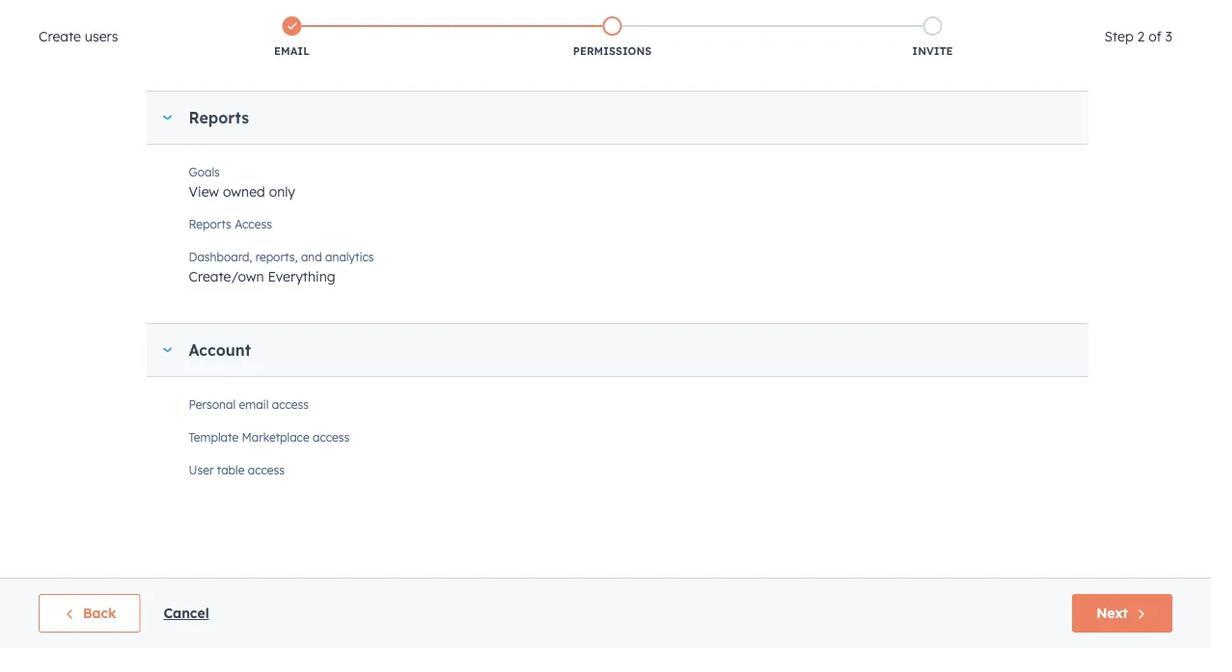 Task type: vqa. For each thing, say whether or not it's contained in the screenshot.
Marketplaces image
no



Task type: locate. For each thing, give the bounding box(es) containing it.
account
[[189, 341, 251, 360], [31, 369, 93, 389]]

users
[[85, 28, 118, 45], [658, 183, 692, 200]]

&
[[81, 591, 91, 608]]

account inside dropdown button
[[189, 341, 251, 360]]

setup
[[98, 369, 143, 389]]

1 - from the left
[[735, 375, 741, 392]]

create
[[39, 28, 81, 45], [281, 183, 323, 200]]

and left remove
[[579, 183, 603, 200]]

0 vertical spatial caret image
[[162, 115, 173, 120]]

2 vertical spatial access
[[248, 463, 285, 477]]

navigation
[[281, 102, 468, 151]]

create inside heading
[[39, 28, 81, 45]]

permissions list item
[[452, 13, 773, 63]]

view
[[189, 183, 219, 200]]

0 horizontal spatial users
[[85, 28, 118, 45]]

table
[[217, 463, 245, 477]]

-
[[735, 375, 741, 392], [741, 375, 746, 392]]

reports down view
[[189, 217, 232, 231]]

goals view owned only
[[189, 165, 295, 200]]

access down template marketplace access
[[248, 463, 285, 477]]

1 caret image from the top
[[162, 115, 173, 120]]

new
[[327, 183, 353, 200]]

access up super
[[1019, 321, 1064, 335]]

2 - from the left
[[741, 375, 746, 392]]

email
[[239, 397, 269, 412]]

user
[[465, 183, 492, 200]]

1 vertical spatial reports
[[189, 217, 232, 231]]

1 horizontal spatial create
[[281, 183, 323, 200]]

ascending sort. press to sort descending. element
[[688, 320, 695, 336]]

cancel
[[164, 605, 209, 622]]

0 horizontal spatial account
[[31, 369, 93, 389]]

0 vertical spatial create
[[39, 28, 81, 45]]

account.
[[762, 183, 816, 200]]

menu item
[[1089, 0, 1189, 31]]

0 vertical spatial reports
[[189, 108, 249, 127]]

owned
[[223, 183, 265, 200]]

access
[[272, 397, 309, 412], [313, 430, 350, 445], [248, 463, 285, 477]]

1 vertical spatial create
[[281, 183, 323, 200]]

upgrade link
[[917, 5, 941, 26]]

2 caret image from the top
[[162, 348, 173, 353]]

back button
[[39, 595, 140, 633]]

your preferences element
[[19, 233, 216, 336]]

1 vertical spatial users
[[658, 183, 692, 200]]

caret image inside the reports dropdown button
[[162, 115, 173, 120]]

account setup
[[31, 369, 143, 389]]

1 reports from the top
[[189, 108, 249, 127]]

menu
[[915, 0, 1189, 31]]

ascending sort. press to sort descending. image
[[688, 320, 695, 333]]

0 horizontal spatial and
[[301, 250, 322, 264]]

1 vertical spatial access
[[1019, 321, 1064, 335]]

account up 'personal'
[[189, 341, 251, 360]]

access
[[235, 217, 272, 231], [1019, 321, 1064, 335]]

--
[[735, 375, 746, 392]]

Search name or email address search field
[[286, 267, 566, 302]]

only
[[269, 183, 295, 200]]

bob builder
[[392, 366, 471, 383]]

1 horizontal spatial account
[[189, 341, 251, 360]]

dialog
[[0, 0, 1212, 649]]

email
[[274, 44, 310, 58]]

tracking code link
[[19, 545, 216, 582]]

1 vertical spatial caret image
[[162, 348, 173, 353]]

2
[[1138, 28, 1145, 45]]

personal
[[189, 397, 236, 412]]

0 vertical spatial access
[[272, 397, 309, 412]]

cancel button
[[164, 603, 209, 626]]

account left setup
[[31, 369, 93, 389]]

template
[[189, 430, 239, 445]]

0 vertical spatial account
[[189, 341, 251, 360]]

super
[[1025, 375, 1062, 392]]

create users
[[39, 28, 118, 45]]

1 vertical spatial access
[[313, 430, 350, 445]]

3
[[1166, 28, 1173, 45]]

reports,
[[256, 250, 298, 264]]

and
[[579, 183, 603, 200], [301, 250, 322, 264]]

access down owned
[[235, 217, 272, 231]]

analytics
[[325, 250, 374, 264]]

account button
[[146, 324, 1069, 377]]

1 vertical spatial account
[[31, 369, 93, 389]]

0 horizontal spatial create
[[39, 28, 81, 45]]

name
[[343, 321, 377, 335]]

0 horizontal spatial access
[[235, 217, 272, 231]]

invite list item
[[773, 13, 1093, 63]]

caret image
[[162, 115, 173, 120], [162, 348, 173, 353]]

builder
[[422, 366, 471, 383]]

admin
[[1066, 375, 1107, 392]]

0 vertical spatial and
[[579, 183, 603, 200]]

access right marketplace
[[313, 430, 350, 445]]

reports
[[189, 108, 249, 127], [189, 217, 232, 231]]

reports up the goals
[[189, 108, 249, 127]]

2 reports from the top
[[189, 217, 232, 231]]

access inside dialog
[[235, 217, 272, 231]]

super admin
[[1025, 375, 1107, 392]]

1 vertical spatial and
[[301, 250, 322, 264]]

goals
[[189, 165, 220, 179]]

reports inside dropdown button
[[189, 108, 249, 127]]

0 vertical spatial users
[[85, 28, 118, 45]]

caret image for account
[[162, 348, 173, 353]]

account for account
[[189, 341, 251, 360]]

account for account setup
[[31, 369, 93, 389]]

users inside heading
[[85, 28, 118, 45]]

list
[[132, 13, 1093, 63]]

user
[[189, 463, 214, 477]]

0 vertical spatial access
[[235, 217, 272, 231]]

privacy & consent
[[31, 591, 147, 608]]

1 horizontal spatial and
[[579, 183, 603, 200]]

access up marketplace
[[272, 397, 309, 412]]

email completed list item
[[132, 13, 452, 63]]

caret image inside "account" dropdown button
[[162, 348, 173, 353]]

create for create new users, customize user permissions, and remove users from your account.
[[281, 183, 323, 200]]

and up the everything
[[301, 250, 322, 264]]

next
[[1097, 605, 1129, 622]]

and inside dashboard, reports, and analytics create/own everything
[[301, 250, 322, 264]]



Task type: describe. For each thing, give the bounding box(es) containing it.
tracking code
[[31, 555, 122, 572]]

template marketplace access
[[189, 430, 350, 445]]

back
[[83, 605, 116, 622]]

access for user table access
[[248, 463, 285, 477]]

create for create users
[[39, 28, 81, 45]]

account setup element
[[19, 368, 216, 649]]

reports button
[[146, 92, 1069, 144]]

create users heading
[[39, 25, 118, 48]]

Search HubSpot search field
[[940, 41, 1177, 73]]

step 2 of 3
[[1105, 28, 1173, 45]]

security
[[31, 628, 83, 645]]

reports for reports access
[[189, 217, 232, 231]]

dialog containing reports
[[0, 0, 1212, 649]]

users,
[[357, 183, 393, 200]]

bob
[[392, 366, 418, 383]]

bob builder link
[[392, 366, 692, 383]]

next button
[[1073, 595, 1173, 633]]

tracking
[[31, 555, 85, 572]]

marketplace
[[242, 430, 310, 445]]

your
[[730, 183, 758, 200]]

security link
[[19, 618, 216, 649]]

from
[[696, 183, 726, 200]]

list containing email
[[132, 13, 1093, 63]]

access for template marketplace access
[[313, 430, 350, 445]]

create/own
[[189, 268, 264, 285]]

reports for reports
[[189, 108, 249, 127]]

of
[[1149, 28, 1162, 45]]

create new users, customize user permissions, and remove users from your account.
[[281, 183, 820, 200]]

dashboard,
[[189, 250, 252, 264]]

permissions,
[[496, 183, 575, 200]]

press to sort. element
[[978, 320, 985, 336]]

user table access
[[189, 463, 285, 477]]

press to sort. image
[[978, 320, 985, 333]]

privacy
[[31, 591, 78, 608]]

caret image for reports
[[162, 115, 173, 120]]

consent
[[95, 591, 147, 608]]

privacy & consent link
[[19, 582, 216, 618]]

everything
[[268, 268, 336, 285]]

seat
[[729, 321, 758, 335]]

close image
[[1173, 23, 1189, 39]]

personal email access
[[189, 397, 309, 412]]

permissions
[[573, 44, 652, 58]]

reports access
[[189, 217, 272, 231]]

1 horizontal spatial users
[[658, 183, 692, 200]]

dashboard, reports, and analytics create/own everything
[[189, 250, 374, 285]]

invite
[[913, 44, 954, 58]]

remove
[[607, 183, 655, 200]]

code
[[89, 555, 122, 572]]

customize
[[397, 183, 461, 200]]

access for personal email access
[[272, 397, 309, 412]]

upgrade image
[[921, 8, 938, 26]]

step
[[1105, 28, 1134, 45]]

1 horizontal spatial access
[[1019, 321, 1064, 335]]



